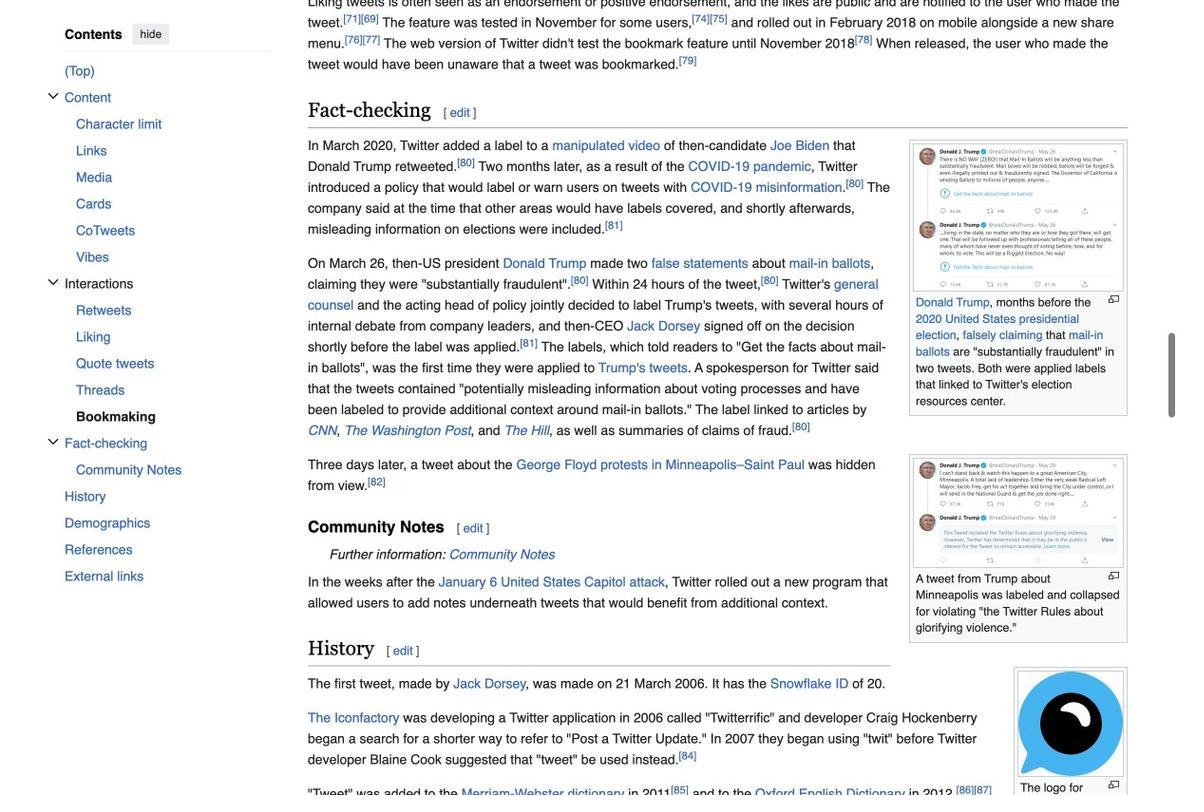 Task type: locate. For each thing, give the bounding box(es) containing it.
2 x small image from the top
[[48, 436, 59, 447]]

x small image
[[48, 90, 59, 101], [48, 436, 59, 447]]

1 vertical spatial x small image
[[48, 436, 59, 447]]

two tweets from donald trump: "there is no way (zero!) that mail-in ballots will be anything less than substantially fraudulent. mail boxes will be robbed, ballots will be forged & even illegally printed out & fraudulently signed. the governor of california is sending ballots to millions of people, anyone living in the state, no matter who they are or how they got there, will get one. that will be followed up with professionals telling all of these people, many of whom have never even thought of voting before, how, and for whom, to vote. this will be a rigged election. no way!" underneath is an alert saying "get the facts about mail-in ballots". image
[[913, 144, 1124, 292]]

0 vertical spatial x small image
[[48, 90, 59, 101]]

x small image
[[48, 276, 59, 288]]

note
[[308, 544, 1128, 565]]



Task type: vqa. For each thing, say whether or not it's contained in the screenshot.
the [88]
no



Task type: describe. For each thing, give the bounding box(es) containing it.
two tweets by donald trump. one tweet is visible, with the other hidden by a label that says "this tweet violated the twitter rules about glorifying violence. however, twitter has determined that it may be in the public's interest for the tweet to remain accessible." image
[[913, 458, 1124, 568]]

1 x small image from the top
[[48, 90, 59, 101]]



